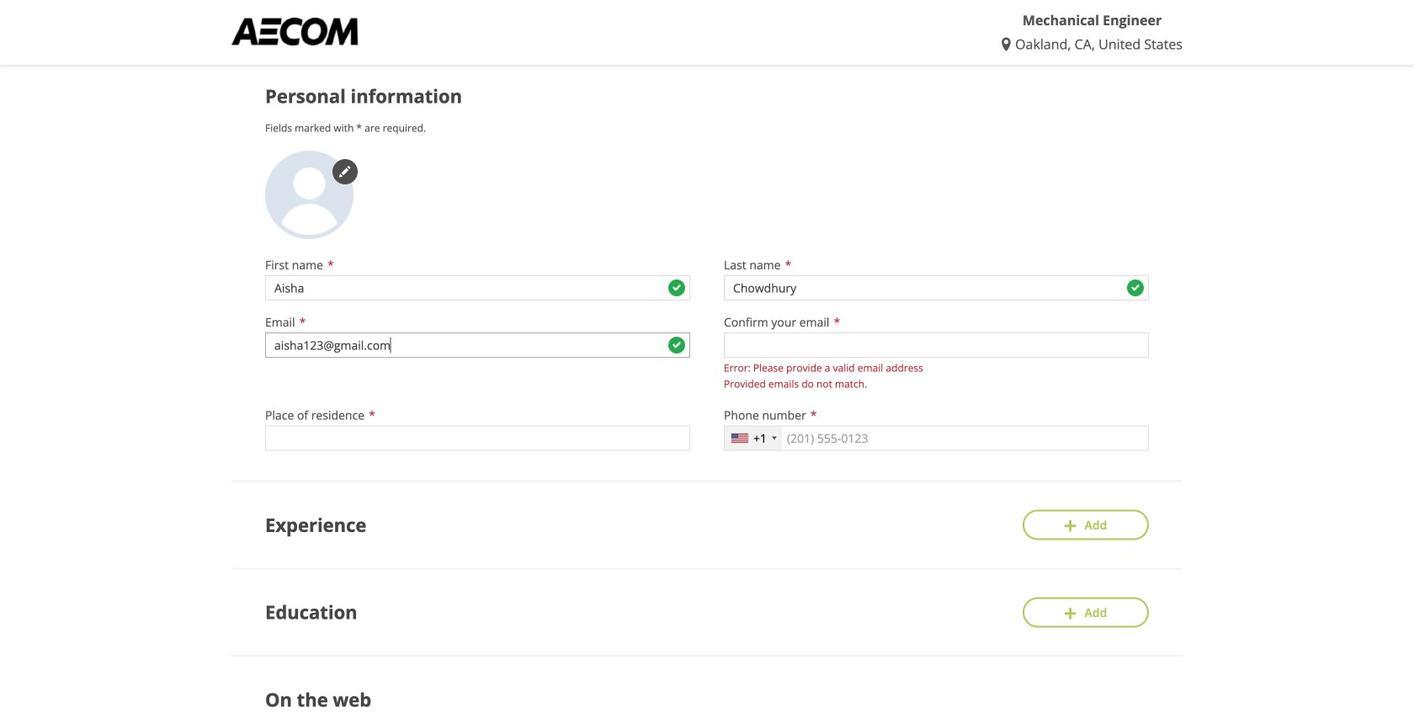 Task type: locate. For each thing, give the bounding box(es) containing it.
aecom logo image
[[232, 18, 358, 45]]



Task type: describe. For each thing, give the bounding box(es) containing it.
location image
[[1002, 38, 1016, 51]]



Task type: vqa. For each thing, say whether or not it's contained in the screenshot.
'AECOM Logo'
yes



